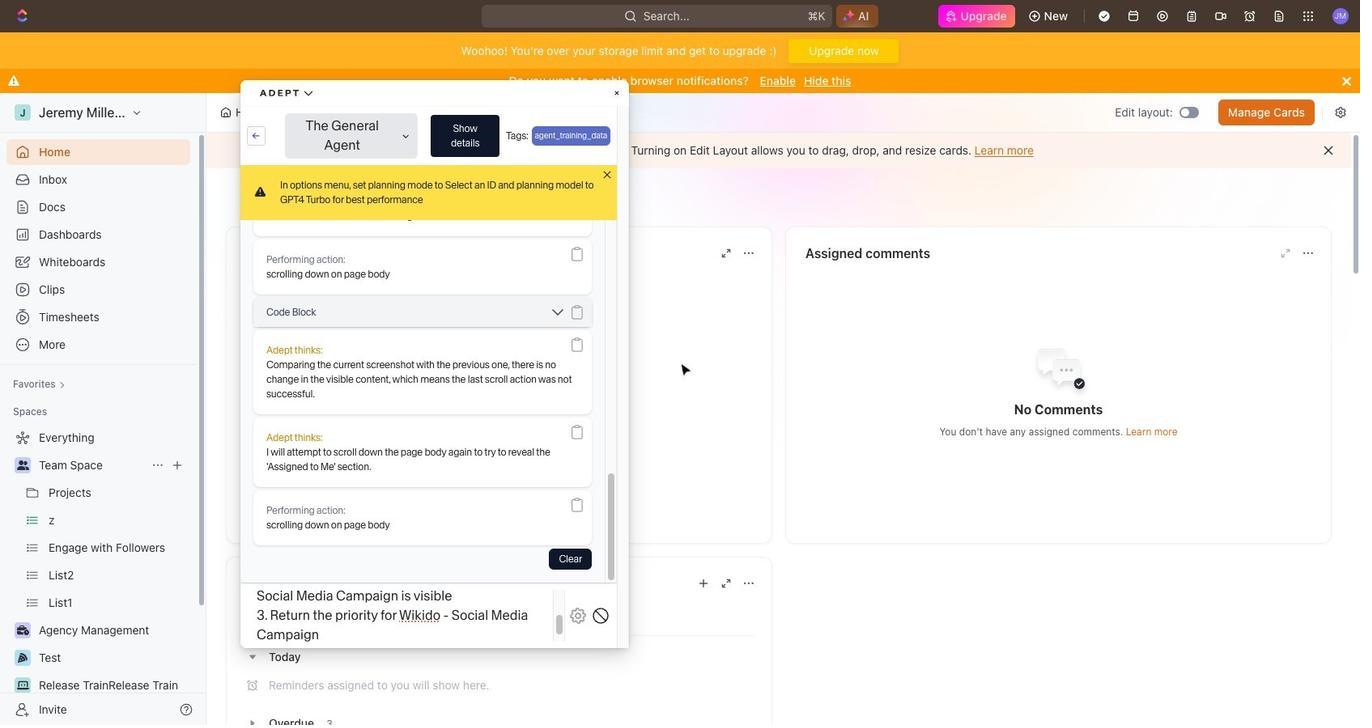 Task type: describe. For each thing, give the bounding box(es) containing it.
jeremy miller's workspace, , element
[[15, 104, 31, 121]]

laptop code image
[[17, 681, 29, 691]]

sidebar navigation
[[0, 93, 210, 725]]

business time image
[[246, 507, 259, 517]]

tree inside sidebar navigation
[[6, 425, 190, 725]]

business time image
[[17, 626, 29, 636]]



Task type: locate. For each thing, give the bounding box(es) containing it.
1 vertical spatial user group image
[[17, 461, 29, 470]]

1 horizontal spatial user group image
[[246, 299, 259, 310]]

tab list
[[243, 597, 755, 636]]

0 vertical spatial user group image
[[246, 299, 259, 310]]

alert
[[206, 133, 1351, 168]]

tree
[[6, 425, 190, 725]]

0 horizontal spatial user group image
[[17, 461, 29, 470]]

user group image
[[246, 299, 259, 310], [17, 461, 29, 470]]

pizza slice image
[[18, 653, 28, 663]]



Task type: vqa. For each thing, say whether or not it's contained in the screenshot.
jeremy miller's workspace, , element
yes



